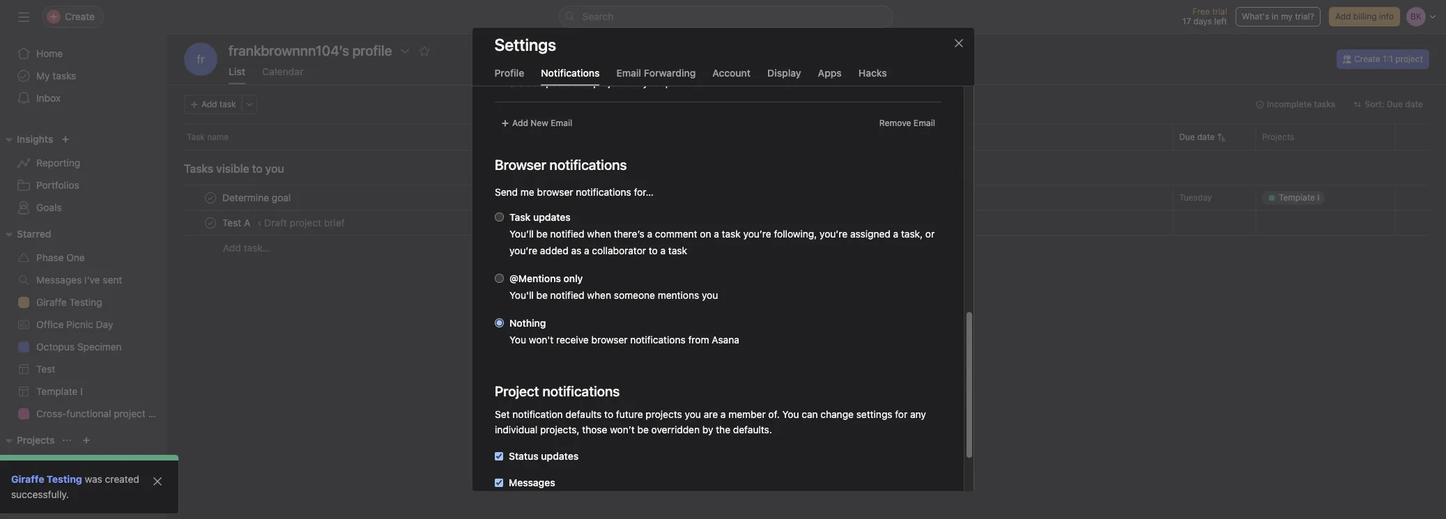 Task type: locate. For each thing, give the bounding box(es) containing it.
be right you'll
[[536, 228, 548, 240]]

0 horizontal spatial projects
[[17, 434, 55, 446]]

1 vertical spatial status
[[509, 450, 538, 462]]

home link
[[8, 43, 159, 65]]

0 vertical spatial template i link
[[8, 381, 159, 403]]

nothing
[[509, 317, 546, 329]]

completed checkbox up completed icon
[[202, 189, 219, 206]]

status for status updates on projects in your portfolios
[[509, 77, 537, 89]]

individual
[[495, 424, 537, 436]]

i for second template i link
[[80, 480, 83, 492]]

template i up invite
[[36, 480, 83, 492]]

test link
[[8, 358, 159, 381]]

2 notified from the top
[[550, 289, 584, 301]]

2 cross-functional project plan link from the top
[[8, 453, 167, 475]]

Messages checkbox
[[495, 479, 503, 487]]

0 vertical spatial task
[[220, 99, 236, 109]]

0 horizontal spatial task
[[220, 99, 236, 109]]

0 vertical spatial task
[[187, 132, 205, 142]]

picnic
[[66, 319, 93, 330]]

be inside @mentions only you'll be notified when someone mentions you
[[536, 289, 548, 301]]

one
[[66, 252, 85, 264]]

email
[[617, 67, 641, 79], [551, 118, 572, 128], [914, 118, 935, 128]]

you're
[[743, 228, 771, 240], [820, 228, 848, 240], [509, 245, 537, 257]]

template down the test
[[36, 386, 78, 397]]

giraffe testing up the successfully.
[[11, 473, 82, 485]]

i down test link on the left bottom of page
[[80, 386, 83, 397]]

send
[[495, 186, 518, 198]]

task right comment
[[722, 228, 741, 240]]

1 vertical spatial when
[[587, 289, 611, 301]]

cross-functional project plan down test link on the left bottom of page
[[36, 408, 167, 420]]

updates
[[540, 77, 577, 89], [533, 211, 571, 223], [541, 450, 578, 462]]

defaults
[[565, 409, 602, 420]]

None radio
[[495, 213, 504, 222]]

added
[[540, 245, 568, 257]]

to down comment
[[649, 245, 658, 257]]

when left someone
[[587, 289, 611, 301]]

task for task updates you'll be notified when there's a comment on a task you're following, you're assigned a task, or you're added as a collaborator to a task
[[509, 211, 530, 223]]

add billing info
[[1336, 11, 1394, 22]]

functional inside starred element
[[66, 408, 111, 420]]

notifications
[[576, 186, 631, 198], [630, 334, 685, 346]]

i
[[80, 386, 83, 397], [80, 480, 83, 492]]

1 vertical spatial updates
[[533, 211, 571, 223]]

you right of.
[[782, 409, 799, 420]]

0 vertical spatial on
[[579, 77, 590, 89]]

remove email button
[[873, 114, 942, 133]]

2 horizontal spatial to
[[649, 245, 658, 257]]

email right 'new'
[[551, 118, 572, 128]]

0 vertical spatial testing
[[69, 296, 102, 308]]

cross-functional project plan link down test link on the left bottom of page
[[8, 403, 167, 425]]

1 horizontal spatial on
[[700, 228, 711, 240]]

you up determine goal text field
[[265, 162, 284, 175]]

2 when from the top
[[587, 289, 611, 301]]

projects
[[593, 77, 630, 89], [646, 409, 682, 420]]

1 horizontal spatial email
[[617, 67, 641, 79]]

1 template i from the top
[[36, 386, 83, 397]]

0 vertical spatial template
[[36, 386, 78, 397]]

add left billing
[[1336, 11, 1351, 22]]

forwarding
[[644, 67, 696, 79]]

giraffe up the successfully.
[[11, 473, 44, 485]]

2 functional from the top
[[66, 458, 111, 470]]

starred element
[[0, 222, 167, 428]]

1 vertical spatial notifications
[[630, 334, 685, 346]]

1 horizontal spatial browser
[[591, 334, 627, 346]]

cross- up the successfully.
[[36, 458, 66, 470]]

task up you'll
[[509, 211, 530, 223]]

0 horizontal spatial projects
[[593, 77, 630, 89]]

starred
[[17, 228, 51, 240]]

day
[[96, 319, 113, 330]]

i inside projects element
[[80, 480, 83, 492]]

0 vertical spatial notifications
[[576, 186, 631, 198]]

ascending image
[[1218, 133, 1226, 142]]

days
[[1194, 16, 1212, 26]]

add task… row
[[167, 235, 1447, 261]]

giraffe testing inside starred element
[[36, 296, 102, 308]]

0 vertical spatial giraffe testing
[[36, 296, 102, 308]]

0 vertical spatial completed checkbox
[[202, 189, 219, 206]]

tree grid
[[167, 185, 1447, 261]]

test a cell
[[167, 210, 1174, 236]]

task
[[187, 132, 205, 142], [509, 211, 530, 223]]

frankbrownnn104's profile
[[229, 43, 392, 59]]

status updates on projects in your portfolios
[[509, 77, 708, 89]]

1 when from the top
[[587, 228, 611, 240]]

you left "are"
[[685, 409, 701, 420]]

giraffe testing up office picnic day at the bottom left of the page
[[36, 296, 102, 308]]

testing up invite
[[47, 473, 82, 485]]

on inside the task updates you'll be notified when there's a comment on a task you're following, you're assigned a task, or you're added as a collaborator to a task
[[700, 228, 711, 240]]

won't
[[529, 334, 553, 346]]

0 vertical spatial updates
[[540, 77, 577, 89]]

1 vertical spatial be
[[536, 289, 548, 301]]

0 horizontal spatial to
[[252, 162, 263, 175]]

create 1:1 project
[[1355, 54, 1424, 64]]

a down comment
[[660, 245, 666, 257]]

billing
[[1354, 11, 1377, 22]]

2 i from the top
[[80, 480, 83, 492]]

you
[[509, 334, 526, 346], [782, 409, 799, 420]]

cross-functional project plan link up invite
[[8, 453, 167, 475]]

1 vertical spatial cross-functional project plan
[[36, 458, 167, 470]]

1 vertical spatial you
[[702, 289, 718, 301]]

0 vertical spatial projects
[[1263, 132, 1295, 142]]

1 vertical spatial in
[[632, 77, 640, 89]]

status down the settings
[[509, 77, 537, 89]]

task name
[[187, 132, 229, 142]]

messages down phase one
[[36, 274, 82, 286]]

i inside starred element
[[80, 386, 83, 397]]

add new email
[[512, 118, 572, 128]]

you're left 'assigned'
[[820, 228, 848, 240]]

when up collaborator
[[587, 228, 611, 240]]

projects right ascending image
[[1263, 132, 1295, 142]]

1 vertical spatial cross-
[[36, 458, 66, 470]]

add inside row
[[223, 242, 241, 254]]

2 template i link from the top
[[8, 475, 159, 498]]

i left was
[[80, 480, 83, 492]]

1 vertical spatial browser
[[591, 334, 627, 346]]

messages inside 'link'
[[36, 274, 82, 286]]

row
[[167, 124, 1447, 150], [184, 149, 1430, 151]]

invite button
[[13, 489, 73, 514]]

you down nothing
[[509, 334, 526, 346]]

messages
[[36, 274, 82, 286], [509, 477, 555, 489]]

1 cross-functional project plan from the top
[[36, 408, 167, 420]]

updates up add new email
[[540, 77, 577, 89]]

projects
[[1263, 132, 1295, 142], [17, 434, 55, 446]]

0 vertical spatial functional
[[66, 408, 111, 420]]

template i for first template i link from the top of the page
[[36, 386, 83, 397]]

list link
[[229, 66, 245, 84]]

1 horizontal spatial projects
[[646, 409, 682, 420]]

1 horizontal spatial to
[[604, 409, 613, 420]]

add for add task…
[[223, 242, 241, 254]]

linked projects for test a cell
[[1256, 210, 1396, 236]]

project inside button
[[1396, 54, 1424, 64]]

task left name
[[187, 132, 205, 142]]

phase one
[[36, 252, 85, 264]]

1 horizontal spatial projects
[[1263, 132, 1295, 142]]

0 vertical spatial cross-functional project plan link
[[8, 403, 167, 425]]

project inside test a cell
[[290, 217, 321, 229]]

display button
[[768, 67, 802, 86]]

2 horizontal spatial email
[[914, 118, 935, 128]]

‹ draft project brief row
[[167, 210, 1447, 236]]

a right "are"
[[720, 409, 726, 420]]

project right 1:1
[[1396, 54, 1424, 64]]

add inside button
[[201, 99, 217, 109]]

to right visible on the top of the page
[[252, 162, 263, 175]]

1 completed checkbox from the top
[[202, 189, 219, 206]]

1 vertical spatial completed checkbox
[[202, 214, 219, 231]]

plan inside starred element
[[148, 408, 167, 420]]

2 template from the top
[[36, 480, 78, 492]]

be down @mentions
[[536, 289, 548, 301]]

asana
[[712, 334, 739, 346]]

apps button
[[818, 67, 842, 86]]

settings
[[495, 35, 556, 54]]

messages down status updates
[[509, 477, 555, 489]]

0 vertical spatial projects
[[593, 77, 630, 89]]

in
[[1272, 11, 1279, 22], [632, 77, 640, 89]]

2 horizontal spatial you
[[702, 289, 718, 301]]

1 vertical spatial giraffe
[[11, 473, 44, 485]]

completed checkbox inside test a cell
[[202, 214, 219, 231]]

browser right me
[[537, 186, 573, 198]]

notified up as
[[550, 228, 584, 240]]

tree grid containing ‹ draft project brief
[[167, 185, 1447, 261]]

Completed checkbox
[[202, 189, 219, 206], [202, 214, 219, 231]]

0 horizontal spatial email
[[551, 118, 572, 128]]

2 cross- from the top
[[36, 458, 66, 470]]

testing down messages i've sent 'link'
[[69, 296, 102, 308]]

1 horizontal spatial messages
[[509, 477, 555, 489]]

2 template i from the top
[[36, 480, 83, 492]]

0 vertical spatial browser
[[537, 186, 573, 198]]

1 vertical spatial you
[[782, 409, 799, 420]]

when for someone
[[587, 289, 611, 301]]

in inside button
[[1272, 11, 1279, 22]]

notified for only
[[550, 289, 584, 301]]

template inside starred element
[[36, 386, 78, 397]]

1 vertical spatial on
[[700, 228, 711, 240]]

0 vertical spatial you
[[265, 162, 284, 175]]

0 vertical spatial i
[[80, 386, 83, 397]]

you're left "following,"
[[743, 228, 771, 240]]

notifications left for…
[[576, 186, 631, 198]]

1 horizontal spatial you
[[782, 409, 799, 420]]

2 horizontal spatial task
[[722, 228, 741, 240]]

i for first template i link from the top of the page
[[80, 386, 83, 397]]

plan
[[148, 408, 167, 420], [148, 458, 167, 470]]

notified down only
[[550, 289, 584, 301]]

updates down the projects,
[[541, 450, 578, 462]]

add up task name
[[201, 99, 217, 109]]

giraffe testing link up the successfully.
[[11, 473, 82, 485]]

someone
[[614, 289, 655, 301]]

task inside the task updates you'll be notified when there's a comment on a task you're following, you're assigned a task, or you're added as a collaborator to a task
[[509, 211, 530, 223]]

task down comment
[[668, 245, 687, 257]]

updates for you'll
[[533, 211, 571, 223]]

add
[[1336, 11, 1351, 22], [201, 99, 217, 109], [512, 118, 528, 128], [223, 242, 241, 254]]

or
[[925, 228, 935, 240]]

projects left your
[[593, 77, 630, 89]]

1 vertical spatial template i
[[36, 480, 83, 492]]

when inside the task updates you'll be notified when there's a comment on a task you're following, you're assigned a task, or you're added as a collaborator to a task
[[587, 228, 611, 240]]

be down future
[[637, 424, 649, 436]]

1 template from the top
[[36, 386, 78, 397]]

cross-functional project plan link
[[8, 403, 167, 425], [8, 453, 167, 475]]

2 vertical spatial task
[[668, 245, 687, 257]]

projects up the successfully.
[[17, 434, 55, 446]]

0 vertical spatial when
[[587, 228, 611, 240]]

1 cross- from the top
[[36, 408, 66, 420]]

2 cross-functional project plan from the top
[[36, 458, 167, 470]]

template for first template i link from the top of the page
[[36, 386, 78, 397]]

you inside set notification defaults to future projects you are a member of. you can change settings for any individual projects, those won't be overridden by the defaults.
[[685, 409, 701, 420]]

you're down you'll
[[509, 245, 537, 257]]

free
[[1193, 6, 1210, 17]]

messages for messages
[[509, 477, 555, 489]]

1 vertical spatial to
[[649, 245, 658, 257]]

name
[[207, 132, 229, 142]]

completed image
[[202, 214, 219, 231]]

project down test link on the left bottom of page
[[114, 408, 145, 420]]

status updates
[[509, 450, 578, 462]]

2 status from the top
[[509, 450, 538, 462]]

1 vertical spatial template i link
[[8, 475, 159, 498]]

1 vertical spatial projects
[[646, 409, 682, 420]]

to up won't
[[604, 409, 613, 420]]

browser notifications
[[495, 157, 627, 173]]

email forwarding
[[617, 67, 696, 79]]

template up invite
[[36, 480, 78, 492]]

add left 'new'
[[512, 118, 528, 128]]

overridden
[[651, 424, 700, 436]]

‹
[[257, 217, 262, 229]]

1 vertical spatial projects
[[17, 434, 55, 446]]

0 vertical spatial template i
[[36, 386, 83, 397]]

completed checkbox down completed image
[[202, 214, 219, 231]]

0 horizontal spatial you
[[265, 162, 284, 175]]

updates inside the task updates you'll be notified when there's a comment on a task you're following, you're assigned a task, or you're added as a collaborator to a task
[[533, 211, 571, 223]]

1 vertical spatial functional
[[66, 458, 111, 470]]

the
[[716, 424, 730, 436]]

0 vertical spatial plan
[[148, 408, 167, 420]]

projects inside row
[[1263, 132, 1295, 142]]

template i link
[[8, 381, 159, 403], [8, 475, 159, 498]]

octopus specimen
[[36, 341, 122, 353]]

1 i from the top
[[80, 386, 83, 397]]

close image
[[152, 476, 163, 487]]

1 vertical spatial messages
[[509, 477, 555, 489]]

1 vertical spatial template
[[36, 480, 78, 492]]

0 vertical spatial cross-functional project plan
[[36, 408, 167, 420]]

1 horizontal spatial you
[[685, 409, 701, 420]]

0 horizontal spatial messages
[[36, 274, 82, 286]]

0 vertical spatial in
[[1272, 11, 1279, 22]]

0 horizontal spatial you
[[509, 334, 526, 346]]

be inside the task updates you'll be notified when there's a comment on a task you're following, you're assigned a task, or you're added as a collaborator to a task
[[536, 228, 548, 240]]

apps
[[818, 67, 842, 79]]

2 completed checkbox from the top
[[202, 214, 219, 231]]

status right status updates checkbox
[[509, 450, 538, 462]]

to
[[252, 162, 263, 175], [649, 245, 658, 257], [604, 409, 613, 420]]

1 status from the top
[[509, 77, 537, 89]]

task down list link
[[220, 99, 236, 109]]

be
[[536, 228, 548, 240], [536, 289, 548, 301], [637, 424, 649, 436]]

notified inside @mentions only you'll be notified when someone mentions you
[[550, 289, 584, 301]]

template i
[[36, 386, 83, 397], [36, 480, 83, 492]]

reporting link
[[8, 152, 159, 174]]

project up created
[[114, 458, 145, 470]]

2 vertical spatial updates
[[541, 450, 578, 462]]

0 vertical spatial giraffe testing link
[[8, 291, 159, 314]]

task
[[220, 99, 236, 109], [722, 228, 741, 240], [668, 245, 687, 257]]

1 vertical spatial notified
[[550, 289, 584, 301]]

updates down send me browser notifications for…
[[533, 211, 571, 223]]

functional down test link on the left bottom of page
[[66, 408, 111, 420]]

1 vertical spatial task
[[509, 211, 530, 223]]

0 vertical spatial be
[[536, 228, 548, 240]]

can
[[802, 409, 818, 420]]

0 vertical spatial to
[[252, 162, 263, 175]]

email right remove at the top right of the page
[[914, 118, 935, 128]]

0 horizontal spatial task
[[187, 132, 205, 142]]

0 vertical spatial status
[[509, 77, 537, 89]]

browser right receive
[[591, 334, 627, 346]]

tuesday
[[1180, 192, 1213, 203]]

1 vertical spatial i
[[80, 480, 83, 492]]

functional up was
[[66, 458, 111, 470]]

template for second template i link
[[36, 480, 78, 492]]

0 vertical spatial messages
[[36, 274, 82, 286]]

change
[[820, 409, 854, 420]]

1 vertical spatial plan
[[148, 458, 167, 470]]

project notifications
[[495, 383, 620, 399]]

notified inside the task updates you'll be notified when there's a comment on a task you're following, you're assigned a task, or you're added as a collaborator to a task
[[550, 228, 584, 240]]

template inside projects element
[[36, 480, 78, 492]]

add left task…
[[223, 242, 241, 254]]

a
[[647, 228, 652, 240], [714, 228, 719, 240], [893, 228, 898, 240], [584, 245, 589, 257], [660, 245, 666, 257], [720, 409, 726, 420]]

1 functional from the top
[[66, 408, 111, 420]]

2 plan from the top
[[148, 458, 167, 470]]

completed checkbox for determine goal text field
[[202, 189, 219, 206]]

0 vertical spatial notified
[[550, 228, 584, 240]]

1 vertical spatial cross-functional project plan link
[[8, 453, 167, 475]]

0 vertical spatial cross-
[[36, 408, 66, 420]]

1:1
[[1383, 54, 1394, 64]]

1 horizontal spatial task
[[509, 211, 530, 223]]

2 vertical spatial you
[[685, 409, 701, 420]]

when inside @mentions only you'll be notified when someone mentions you
[[587, 289, 611, 301]]

goals
[[36, 201, 62, 213]]

0 horizontal spatial on
[[579, 77, 590, 89]]

0 vertical spatial you
[[509, 334, 526, 346]]

project inside starred element
[[114, 408, 145, 420]]

@mentions only you'll be notified when someone mentions you
[[509, 273, 718, 301]]

send me browser notifications for…
[[495, 186, 653, 198]]

1 notified from the top
[[550, 228, 584, 240]]

you'll
[[509, 228, 534, 240]]

date
[[1198, 132, 1215, 142]]

template i inside starred element
[[36, 386, 83, 397]]

0 horizontal spatial in
[[632, 77, 640, 89]]

in left your
[[632, 77, 640, 89]]

projects up overridden
[[646, 409, 682, 420]]

calendar
[[262, 66, 304, 77]]

cross- up projects dropdown button on the bottom of the page
[[36, 408, 66, 420]]

project left brief
[[290, 217, 321, 229]]

from
[[688, 334, 709, 346]]

email left your
[[617, 67, 641, 79]]

to inside the task updates you'll be notified when there's a comment on a task you're following, you're assigned a task, or you're added as a collaborator to a task
[[649, 245, 658, 257]]

2 vertical spatial be
[[637, 424, 649, 436]]

projects inside dropdown button
[[17, 434, 55, 446]]

you right 'mentions'
[[702, 289, 718, 301]]

cross-functional project plan up was
[[36, 458, 167, 470]]

completed checkbox inside determine goal cell
[[202, 189, 219, 206]]

a right as
[[584, 245, 589, 257]]

notifications left from
[[630, 334, 685, 346]]

template
[[36, 386, 78, 397], [36, 480, 78, 492]]

task for task name
[[187, 132, 205, 142]]

giraffe up office
[[36, 296, 67, 308]]

1 plan from the top
[[148, 408, 167, 420]]

giraffe testing link up picnic
[[8, 291, 159, 314]]

template i down the test
[[36, 386, 83, 397]]

0 vertical spatial giraffe
[[36, 296, 67, 308]]

projects inside set notification defaults to future projects you are a member of. you can change settings for any individual projects, those won't be overridden by the defaults.
[[646, 409, 682, 420]]

in left my
[[1272, 11, 1279, 22]]

2 vertical spatial to
[[604, 409, 613, 420]]

template i inside projects element
[[36, 480, 83, 492]]

1 horizontal spatial in
[[1272, 11, 1279, 22]]

cross- inside starred element
[[36, 408, 66, 420]]

None radio
[[495, 274, 504, 283], [495, 319, 504, 328], [495, 274, 504, 283], [495, 319, 504, 328]]



Task type: describe. For each thing, give the bounding box(es) containing it.
notifications inside nothing you won't receive browser notifications from asana
[[630, 334, 685, 346]]

be for you'll
[[536, 289, 548, 301]]

add task… button
[[223, 241, 270, 256]]

won't
[[610, 424, 635, 436]]

search button
[[559, 6, 893, 28]]

my
[[1282, 11, 1293, 22]]

0 horizontal spatial browser
[[537, 186, 573, 198]]

insights button
[[0, 131, 53, 148]]

inbox link
[[8, 87, 159, 109]]

global element
[[0, 34, 167, 118]]

when for there's
[[587, 228, 611, 240]]

set notification defaults to future projects you are a member of. you can change settings for any individual projects, those won't be overridden by the defaults.
[[495, 409, 926, 436]]

portfolios link
[[8, 174, 159, 197]]

add for add new email
[[512, 118, 528, 128]]

row containing task name
[[167, 124, 1447, 150]]

goals link
[[8, 197, 159, 219]]

account button
[[713, 67, 751, 86]]

0 horizontal spatial you're
[[509, 245, 537, 257]]

trial?
[[1296, 11, 1315, 22]]

create
[[1355, 54, 1381, 64]]

due
[[1180, 132, 1195, 142]]

portfolios
[[36, 179, 79, 191]]

2 horizontal spatial you're
[[820, 228, 848, 240]]

Test A text field
[[220, 216, 255, 230]]

brief
[[324, 217, 345, 229]]

browser inside nothing you won't receive browser notifications from asana
[[591, 334, 627, 346]]

status for status updates
[[509, 450, 538, 462]]

messages i've sent link
[[8, 269, 159, 291]]

add task…
[[223, 242, 270, 254]]

giraffe inside starred element
[[36, 296, 67, 308]]

add task
[[201, 99, 236, 109]]

my
[[36, 70, 50, 82]]

hacks button
[[859, 67, 887, 86]]

a right comment
[[714, 228, 719, 240]]

to inside set notification defaults to future projects you are a member of. you can change settings for any individual projects, those won't be overridden by the defaults.
[[604, 409, 613, 420]]

free trial 17 days left
[[1183, 6, 1228, 26]]

my tasks link
[[8, 65, 159, 87]]

successfully.
[[11, 489, 69, 501]]

cross-functional project plan link inside projects element
[[8, 453, 167, 475]]

plan inside projects element
[[148, 458, 167, 470]]

insights
[[17, 133, 53, 145]]

notified for updates
[[550, 228, 584, 240]]

completed checkbox for test a text field
[[202, 214, 219, 231]]

comment
[[655, 228, 697, 240]]

those
[[582, 424, 607, 436]]

determine goal cell
[[167, 185, 1174, 211]]

1 horizontal spatial task
[[668, 245, 687, 257]]

you inside @mentions only you'll be notified when someone mentions you
[[702, 289, 718, 301]]

add for add billing info
[[1336, 11, 1351, 22]]

email forwarding button
[[617, 67, 696, 86]]

due date
[[1180, 132, 1215, 142]]

visible
[[216, 162, 249, 175]]

add billing info button
[[1330, 7, 1401, 26]]

calendar link
[[262, 66, 304, 84]]

office
[[36, 319, 64, 330]]

my tasks
[[36, 70, 76, 82]]

was
[[85, 473, 102, 485]]

you'll
[[509, 289, 534, 301]]

there's
[[614, 228, 644, 240]]

‹ draft project brief
[[257, 217, 345, 229]]

create 1:1 project button
[[1337, 50, 1430, 69]]

list
[[229, 66, 245, 77]]

functional inside projects element
[[66, 458, 111, 470]]

1 vertical spatial task
[[722, 228, 741, 240]]

messages for messages i've sent
[[36, 274, 82, 286]]

set
[[495, 409, 510, 420]]

updates for on
[[540, 77, 577, 89]]

new
[[530, 118, 548, 128]]

search list box
[[559, 6, 893, 28]]

home
[[36, 47, 63, 59]]

add task button
[[184, 95, 242, 114]]

projects,
[[540, 424, 579, 436]]

a right there's
[[647, 228, 652, 240]]

following,
[[774, 228, 817, 240]]

be inside set notification defaults to future projects you are a member of. you can change settings for any individual projects, those won't be overridden by the defaults.
[[637, 424, 649, 436]]

octopus
[[36, 341, 75, 353]]

by
[[702, 424, 713, 436]]

specimen
[[77, 341, 122, 353]]

Status updates checkbox
[[495, 452, 503, 461]]

cross-functional project plan inside projects element
[[36, 458, 167, 470]]

remove email
[[879, 118, 935, 128]]

what's in my trial? button
[[1236, 7, 1321, 26]]

tasks visible to you
[[184, 162, 284, 175]]

insights element
[[0, 127, 167, 222]]

hacks
[[859, 67, 887, 79]]

projects element
[[0, 428, 167, 519]]

you inside nothing you won't receive browser notifications from asana
[[509, 334, 526, 346]]

1 cross-functional project plan link from the top
[[8, 403, 167, 425]]

completed image
[[202, 189, 219, 206]]

starred button
[[0, 226, 51, 243]]

portfolios
[[665, 77, 708, 89]]

you inside set notification defaults to future projects you are a member of. you can change settings for any individual projects, those won't be overridden by the defaults.
[[782, 409, 799, 420]]

testing inside starred element
[[69, 296, 102, 308]]

notifications
[[541, 67, 600, 79]]

messages i've sent
[[36, 274, 122, 286]]

sent
[[103, 274, 122, 286]]

collaborator
[[592, 245, 646, 257]]

remove
[[879, 118, 911, 128]]

nothing you won't receive browser notifications from asana
[[509, 317, 739, 346]]

tuesday row
[[167, 185, 1447, 211]]

are
[[704, 409, 718, 420]]

be for you'll
[[536, 228, 548, 240]]

task updates you'll be notified when there's a comment on a task you're following, you're assigned a task, or you're added as a collaborator to a task
[[509, 211, 935, 257]]

settings
[[856, 409, 892, 420]]

1 vertical spatial testing
[[47, 473, 82, 485]]

hide sidebar image
[[18, 11, 29, 22]]

tasks
[[184, 162, 213, 175]]

tasks
[[53, 70, 76, 82]]

close image
[[953, 38, 965, 49]]

task inside button
[[220, 99, 236, 109]]

cross- inside projects element
[[36, 458, 66, 470]]

projects button
[[0, 432, 55, 449]]

add for add task
[[201, 99, 217, 109]]

phase
[[36, 252, 64, 264]]

add to starred image
[[419, 45, 430, 56]]

template i for second template i link
[[36, 480, 83, 492]]

assigned
[[850, 228, 891, 240]]

1 horizontal spatial you're
[[743, 228, 771, 240]]

1 vertical spatial giraffe testing link
[[11, 473, 82, 485]]

reporting
[[36, 157, 80, 169]]

a inside set notification defaults to future projects you are a member of. you can change settings for any individual projects, those won't be overridden by the defaults.
[[720, 409, 726, 420]]

created
[[105, 473, 139, 485]]

office picnic day link
[[8, 314, 159, 336]]

fr
[[197, 53, 205, 66]]

1 template i link from the top
[[8, 381, 159, 403]]

your
[[643, 77, 663, 89]]

Determine goal text field
[[220, 191, 295, 205]]

1 vertical spatial giraffe testing
[[11, 473, 82, 485]]

future
[[616, 409, 643, 420]]

octopus specimen link
[[8, 336, 159, 358]]

any
[[910, 409, 926, 420]]

member
[[728, 409, 766, 420]]

a left task,
[[893, 228, 898, 240]]

cross-functional project plan inside starred element
[[36, 408, 167, 420]]

of.
[[768, 409, 780, 420]]

office picnic day
[[36, 319, 113, 330]]



Task type: vqa. For each thing, say whether or not it's contained in the screenshot.
2nd Status
yes



